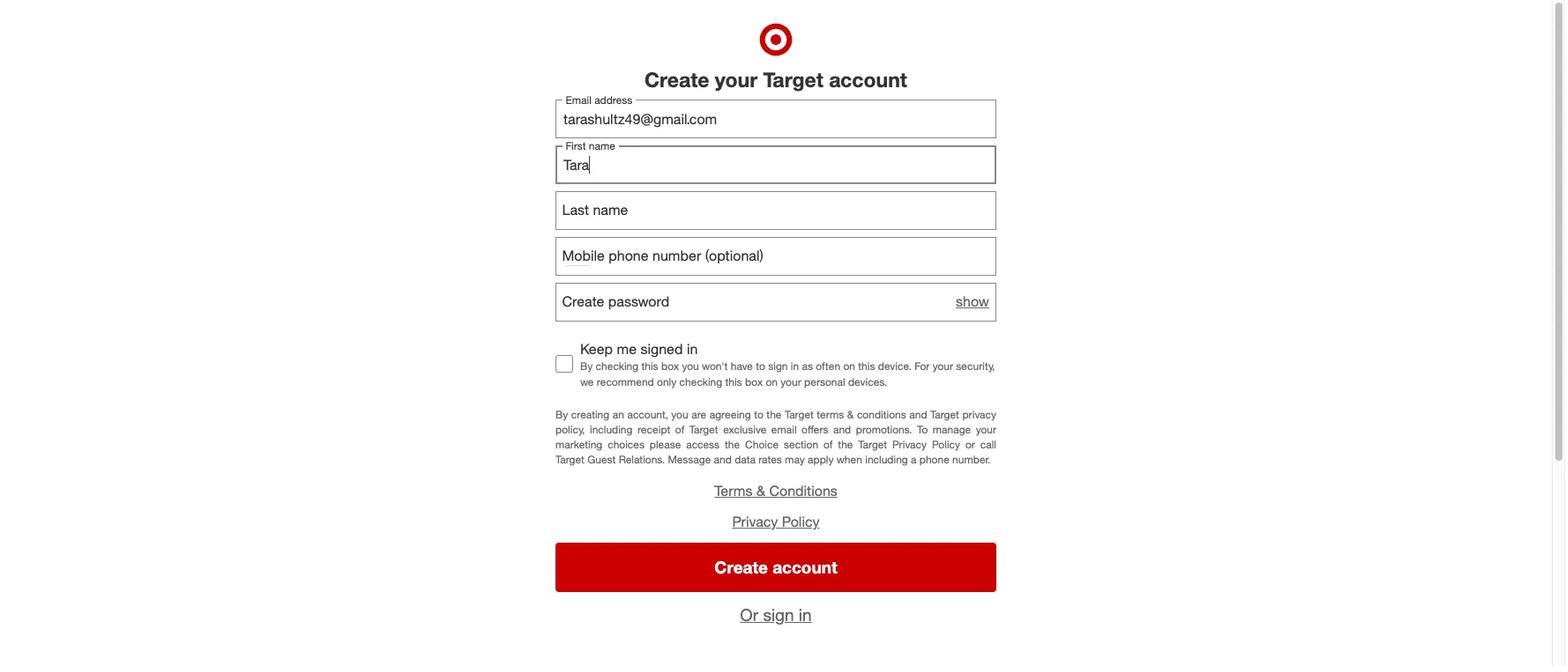 Task type: vqa. For each thing, say whether or not it's contained in the screenshot.
option on the left bottom of page
yes



Task type: describe. For each thing, give the bounding box(es) containing it.
sign inside keep me signed in by checking this box you won't have to sign in as often on this device. for your security, we recommend only checking this box on your personal devices.
[[768, 360, 788, 373]]

choice
[[745, 438, 779, 451]]

account inside button
[[773, 558, 837, 578]]

choices
[[608, 438, 644, 451]]

a
[[911, 453, 917, 467]]

by inside keep me signed in by checking this box you won't have to sign in as often on this device. for your security, we recommend only checking this box on your personal devices.
[[580, 360, 593, 373]]

won't
[[702, 360, 728, 373]]

message
[[668, 453, 711, 467]]

1 horizontal spatial box
[[745, 375, 763, 388]]

or sign in link
[[740, 605, 812, 625]]

only
[[657, 375, 677, 388]]

rates
[[759, 453, 782, 467]]

terms
[[817, 408, 844, 421]]

policy,
[[555, 423, 585, 436]]

1 vertical spatial privacy
[[732, 513, 778, 531]]

by creating an account, you are agreeing to the target terms & conditions and target privacy policy, including receipt of target exclusive email offers and promotions. to manage your marketing choices please access the choice section of the target privacy policy or call target guest relations. message and data rates may apply when including a phone number.
[[555, 408, 996, 467]]

keep me signed in by checking this box you won't have to sign in as often on this device. for your security, we recommend only checking this box on your personal devices.
[[580, 340, 995, 388]]

by inside by creating an account, you are agreeing to the target terms & conditions and target privacy policy, including receipt of target exclusive email offers and promotions. to manage your marketing choices please access the choice section of the target privacy policy or call target guest relations. message and data rates may apply when including a phone number.
[[555, 408, 568, 421]]

security,
[[956, 360, 995, 373]]

0 horizontal spatial the
[[725, 438, 740, 451]]

to inside by creating an account, you are agreeing to the target terms & conditions and target privacy policy, including receipt of target exclusive email offers and promotions. to manage your marketing choices please access the choice section of the target privacy policy or call target guest relations. message and data rates may apply when including a phone number.
[[754, 408, 763, 421]]

for
[[914, 360, 930, 373]]

0 horizontal spatial this
[[641, 360, 658, 373]]

terms & conditions
[[714, 483, 837, 500]]

me
[[617, 340, 637, 358]]

offers
[[802, 423, 828, 436]]

2 horizontal spatial this
[[858, 360, 875, 373]]

your inside by creating an account, you are agreeing to the target terms & conditions and target privacy policy, including receipt of target exclusive email offers and promotions. to manage your marketing choices please access the choice section of the target privacy policy or call target guest relations. message and data rates may apply when including a phone number.
[[976, 423, 996, 436]]

0 vertical spatial on
[[843, 360, 855, 373]]

privacy
[[962, 408, 996, 421]]

1 horizontal spatial the
[[767, 408, 782, 421]]

number.
[[952, 453, 991, 467]]

relations.
[[619, 453, 665, 467]]

conditions
[[857, 408, 906, 421]]

create for create your target account
[[645, 67, 709, 92]]

& inside by creating an account, you are agreeing to the target terms & conditions and target privacy policy, including receipt of target exclusive email offers and promotions. to manage your marketing choices please access the choice section of the target privacy policy or call target guest relations. message and data rates may apply when including a phone number.
[[847, 408, 854, 421]]

privacy policy link
[[732, 513, 820, 531]]

may
[[785, 453, 805, 467]]

an
[[613, 408, 624, 421]]

you inside keep me signed in by checking this box you won't have to sign in as often on this device. for your security, we recommend only checking this box on your personal devices.
[[682, 360, 699, 373]]

0 vertical spatial including
[[590, 423, 633, 436]]

conditions
[[769, 483, 837, 500]]

privacy policy
[[732, 513, 820, 531]]

agreeing
[[710, 408, 751, 421]]

devices.
[[848, 375, 887, 388]]

we
[[580, 375, 594, 388]]

receipt
[[637, 423, 670, 436]]

0 horizontal spatial on
[[766, 375, 778, 388]]

1 vertical spatial in
[[791, 360, 799, 373]]

device.
[[878, 360, 912, 373]]

to inside keep me signed in by checking this box you won't have to sign in as often on this device. for your security, we recommend only checking this box on your personal devices.
[[756, 360, 765, 373]]

1 vertical spatial &
[[756, 483, 765, 500]]

create account button
[[555, 543, 996, 592]]

guest
[[587, 453, 616, 467]]

1 horizontal spatial checking
[[679, 375, 722, 388]]



Task type: locate. For each thing, give the bounding box(es) containing it.
of up please in the bottom of the page
[[675, 423, 684, 436]]

as
[[802, 360, 813, 373]]

and up to
[[909, 408, 927, 421]]

privacy inside by creating an account, you are agreeing to the target terms & conditions and target privacy policy, including receipt of target exclusive email offers and promotions. to manage your marketing choices please access the choice section of the target privacy policy or call target guest relations. message and data rates may apply when including a phone number.
[[892, 438, 927, 451]]

0 vertical spatial you
[[682, 360, 699, 373]]

1 vertical spatial checking
[[679, 375, 722, 388]]

account
[[829, 67, 907, 92], [773, 558, 837, 578]]

1 vertical spatial on
[[766, 375, 778, 388]]

0 horizontal spatial &
[[756, 483, 765, 500]]

2 horizontal spatial and
[[909, 408, 927, 421]]

0 vertical spatial and
[[909, 408, 927, 421]]

1 vertical spatial box
[[745, 375, 763, 388]]

including left a at the bottom of page
[[865, 453, 908, 467]]

to
[[756, 360, 765, 373], [754, 408, 763, 421]]

or
[[965, 438, 975, 451]]

policy
[[932, 438, 960, 451], [782, 513, 820, 531]]

including down an
[[590, 423, 633, 436]]

1 horizontal spatial create
[[715, 558, 768, 578]]

by up we
[[580, 360, 593, 373]]

sign
[[768, 360, 788, 373], [763, 605, 794, 625]]

keep
[[580, 340, 613, 358]]

0 vertical spatial policy
[[932, 438, 960, 451]]

often
[[816, 360, 840, 373]]

0 horizontal spatial by
[[555, 408, 568, 421]]

1 horizontal spatial by
[[580, 360, 593, 373]]

to
[[917, 423, 928, 436]]

None telephone field
[[555, 237, 996, 276]]

to up exclusive
[[754, 408, 763, 421]]

privacy up a at the bottom of page
[[892, 438, 927, 451]]

1 horizontal spatial including
[[865, 453, 908, 467]]

1 vertical spatial you
[[671, 408, 688, 421]]

personal
[[804, 375, 845, 388]]

and left data
[[714, 453, 732, 467]]

in
[[687, 340, 698, 358], [791, 360, 799, 373], [799, 605, 812, 625]]

&
[[847, 408, 854, 421], [756, 483, 765, 500]]

by
[[580, 360, 593, 373], [555, 408, 568, 421]]

on
[[843, 360, 855, 373], [766, 375, 778, 388]]

0 horizontal spatial including
[[590, 423, 633, 436]]

creating
[[571, 408, 609, 421]]

you left won't
[[682, 360, 699, 373]]

sign right 'or'
[[763, 605, 794, 625]]

0 vertical spatial checking
[[596, 360, 639, 373]]

on up email
[[766, 375, 778, 388]]

box down have
[[745, 375, 763, 388]]

you
[[682, 360, 699, 373], [671, 408, 688, 421]]

show button
[[956, 292, 989, 312]]

this down have
[[725, 375, 742, 388]]

0 horizontal spatial of
[[675, 423, 684, 436]]

None checkbox
[[555, 355, 573, 373]]

phone
[[919, 453, 949, 467]]

of
[[675, 423, 684, 436], [824, 438, 833, 451]]

0 vertical spatial privacy
[[892, 438, 927, 451]]

create inside button
[[715, 558, 768, 578]]

2 horizontal spatial the
[[838, 438, 853, 451]]

signed
[[640, 340, 683, 358]]

1 vertical spatial account
[[773, 558, 837, 578]]

1 horizontal spatial this
[[725, 375, 742, 388]]

this down signed
[[641, 360, 658, 373]]

1 vertical spatial of
[[824, 438, 833, 451]]

box up only
[[661, 360, 679, 373]]

marketing
[[555, 438, 602, 451]]

1 horizontal spatial &
[[847, 408, 854, 421]]

1 vertical spatial to
[[754, 408, 763, 421]]

0 horizontal spatial policy
[[782, 513, 820, 531]]

1 vertical spatial by
[[555, 408, 568, 421]]

2 vertical spatial in
[[799, 605, 812, 625]]

when
[[837, 453, 862, 467]]

0 horizontal spatial box
[[661, 360, 679, 373]]

1 vertical spatial and
[[833, 423, 851, 436]]

this
[[641, 360, 658, 373], [858, 360, 875, 373], [725, 375, 742, 388]]

please
[[650, 438, 681, 451]]

policy inside by creating an account, you are agreeing to the target terms & conditions and target privacy policy, including receipt of target exclusive email offers and promotions. to manage your marketing choices please access the choice section of the target privacy policy or call target guest relations. message and data rates may apply when including a phone number.
[[932, 438, 960, 451]]

the up email
[[767, 408, 782, 421]]

call
[[980, 438, 996, 451]]

privacy
[[892, 438, 927, 451], [732, 513, 778, 531]]

on right often
[[843, 360, 855, 373]]

or
[[740, 605, 758, 625]]

exclusive
[[723, 423, 766, 436]]

create
[[645, 67, 709, 92], [715, 558, 768, 578]]

terms
[[714, 483, 753, 500]]

the
[[767, 408, 782, 421], [725, 438, 740, 451], [838, 438, 853, 451]]

0 horizontal spatial checking
[[596, 360, 639, 373]]

the down exclusive
[[725, 438, 740, 451]]

0 horizontal spatial and
[[714, 453, 732, 467]]

1 horizontal spatial on
[[843, 360, 855, 373]]

terms & conditions link
[[714, 483, 837, 500]]

0 horizontal spatial privacy
[[732, 513, 778, 531]]

us members only. image
[[566, 245, 591, 269]]

this up devices.
[[858, 360, 875, 373]]

2 vertical spatial and
[[714, 453, 732, 467]]

in down create account
[[799, 605, 812, 625]]

apply
[[808, 453, 834, 467]]

of up apply
[[824, 438, 833, 451]]

show
[[956, 293, 989, 311]]

promotions.
[[856, 423, 912, 436]]

account,
[[627, 408, 668, 421]]

are
[[691, 408, 706, 421]]

1 vertical spatial including
[[865, 453, 908, 467]]

manage
[[933, 423, 971, 436]]

have
[[731, 360, 753, 373]]

policy down conditions
[[782, 513, 820, 531]]

1 horizontal spatial privacy
[[892, 438, 927, 451]]

you inside by creating an account, you are agreeing to the target terms & conditions and target privacy policy, including receipt of target exclusive email offers and promotions. to manage your marketing choices please access the choice section of the target privacy policy or call target guest relations. message and data rates may apply when including a phone number.
[[671, 408, 688, 421]]

section
[[784, 438, 818, 451]]

in right signed
[[687, 340, 698, 358]]

1 vertical spatial sign
[[763, 605, 794, 625]]

your
[[715, 67, 758, 92], [933, 360, 953, 373], [781, 375, 801, 388], [976, 423, 996, 436]]

None text field
[[555, 99, 996, 138], [555, 145, 996, 184], [555, 191, 996, 230], [555, 99, 996, 138], [555, 145, 996, 184], [555, 191, 996, 230]]

by up policy,
[[555, 408, 568, 421]]

0 vertical spatial &
[[847, 408, 854, 421]]

0 vertical spatial of
[[675, 423, 684, 436]]

box
[[661, 360, 679, 373], [745, 375, 763, 388]]

sign left as
[[768, 360, 788, 373]]

1 horizontal spatial and
[[833, 423, 851, 436]]

create account
[[715, 558, 837, 578]]

policy down manage
[[932, 438, 960, 451]]

data
[[735, 453, 756, 467]]

checking up recommend
[[596, 360, 639, 373]]

1 horizontal spatial policy
[[932, 438, 960, 451]]

including
[[590, 423, 633, 436], [865, 453, 908, 467]]

and
[[909, 408, 927, 421], [833, 423, 851, 436], [714, 453, 732, 467]]

None password field
[[555, 283, 996, 321]]

email
[[771, 423, 797, 436]]

recommend
[[597, 375, 654, 388]]

target
[[763, 67, 823, 92], [785, 408, 814, 421], [930, 408, 959, 421], [689, 423, 718, 436], [858, 438, 887, 451], [555, 453, 584, 467]]

0 vertical spatial box
[[661, 360, 679, 373]]

0 vertical spatial sign
[[768, 360, 788, 373]]

0 vertical spatial account
[[829, 67, 907, 92]]

you left are
[[671, 408, 688, 421]]

1 vertical spatial create
[[715, 558, 768, 578]]

0 vertical spatial by
[[580, 360, 593, 373]]

1 horizontal spatial of
[[824, 438, 833, 451]]

privacy down terms & conditions
[[732, 513, 778, 531]]

checking down won't
[[679, 375, 722, 388]]

create your target account
[[645, 67, 907, 92]]

1 vertical spatial policy
[[782, 513, 820, 531]]

0 vertical spatial create
[[645, 67, 709, 92]]

checking
[[596, 360, 639, 373], [679, 375, 722, 388]]

0 vertical spatial to
[[756, 360, 765, 373]]

and down terms
[[833, 423, 851, 436]]

create for create account
[[715, 558, 768, 578]]

0 vertical spatial in
[[687, 340, 698, 358]]

in left as
[[791, 360, 799, 373]]

or sign in
[[740, 605, 812, 625]]

the up "when"
[[838, 438, 853, 451]]

access
[[686, 438, 720, 451]]

to right have
[[756, 360, 765, 373]]

0 horizontal spatial create
[[645, 67, 709, 92]]



